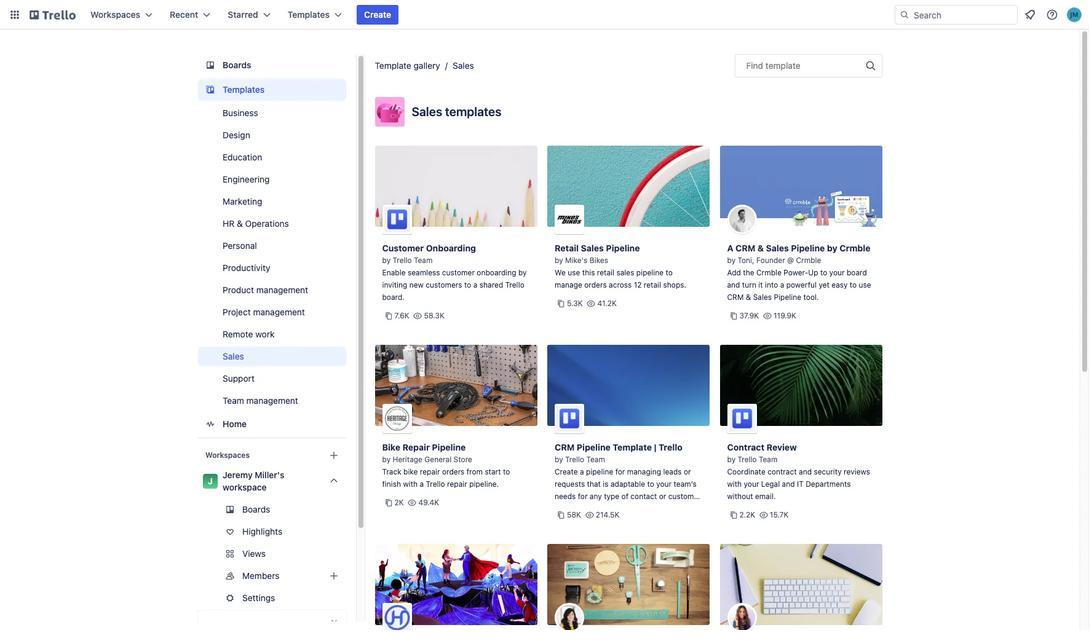 Task type: vqa. For each thing, say whether or not it's contained in the screenshot.


Task type: locate. For each thing, give the bounding box(es) containing it.
repair
[[420, 468, 440, 477], [447, 480, 467, 489]]

1 vertical spatial create
[[555, 468, 578, 477]]

your down leads
[[657, 480, 672, 489]]

15.7k
[[770, 511, 789, 520]]

1 vertical spatial use
[[859, 281, 872, 290]]

founder
[[757, 256, 785, 265]]

0 vertical spatial templates
[[288, 9, 330, 20]]

customer onboarding by trello team enable seamless customer onboarding by inviting new customers to a shared trello board.
[[382, 243, 527, 302]]

& inside hr & operations link
[[237, 218, 243, 229]]

inviting
[[382, 281, 407, 290]]

1 horizontal spatial repair
[[447, 480, 467, 489]]

a up requests
[[580, 468, 584, 477]]

a up 49.4k
[[420, 480, 424, 489]]

2 boards link from the top
[[198, 500, 346, 520]]

crmble down founder
[[757, 268, 782, 277]]

crmble up board on the top right of the page
[[840, 243, 871, 253]]

or
[[684, 468, 691, 477], [659, 492, 667, 501]]

0 vertical spatial forward image
[[344, 547, 358, 562]]

2 with from the left
[[728, 480, 742, 489]]

trello team image up customer
[[382, 205, 412, 234]]

board image
[[203, 58, 217, 73]]

trello inside contract review by trello team coordinate contract and security reviews with your legal and it departments without email.
[[738, 455, 757, 465]]

0 vertical spatial create
[[364, 9, 391, 20]]

create
[[364, 9, 391, 20], [555, 468, 578, 477]]

this
[[582, 268, 595, 277]]

repair down general
[[420, 468, 440, 477]]

0 horizontal spatial customer
[[442, 268, 475, 277]]

0 horizontal spatial &
[[237, 218, 243, 229]]

1 vertical spatial forward image
[[344, 569, 358, 584]]

the
[[743, 268, 755, 277]]

to up shops.
[[666, 268, 673, 277]]

your up 'easy'
[[830, 268, 845, 277]]

track
[[382, 468, 402, 477]]

team
[[414, 256, 433, 265], [222, 396, 244, 406], [587, 455, 605, 465], [759, 455, 778, 465]]

templates link
[[198, 79, 346, 101]]

1 boards link from the top
[[198, 54, 346, 76]]

2 vertical spatial management
[[246, 396, 298, 406]]

sales
[[617, 268, 635, 277]]

gallery
[[414, 60, 440, 71]]

trello team image
[[382, 205, 412, 234], [728, 404, 757, 434]]

forward image inside views link
[[344, 547, 358, 562]]

5.3k
[[567, 299, 583, 308]]

to down managing
[[648, 480, 655, 489]]

0 horizontal spatial workspaces
[[90, 9, 140, 20]]

your inside a crm & sales pipeline by crmble by toni, founder @ crmble add the crmble power-up to your board and turn it into a powerful yet easy to use crm & sales pipeline tool.
[[830, 268, 845, 277]]

forward image
[[344, 547, 358, 562], [344, 569, 358, 584]]

trello team image up contract
[[728, 404, 757, 434]]

a inside crm pipeline template | trello by trello team create a pipeline for managing leads or requests that is adaptable to your team's needs for any type of contact or customer relationship management.
[[580, 468, 584, 477]]

management down support link
[[246, 396, 298, 406]]

managing
[[627, 468, 661, 477]]

pipeline up general
[[432, 442, 466, 453]]

1 horizontal spatial sales link
[[453, 60, 474, 71]]

with down 'bike'
[[403, 480, 418, 489]]

review
[[767, 442, 797, 453]]

personal
[[222, 241, 257, 251]]

customer down team's at the bottom right of page
[[669, 492, 701, 501]]

1 vertical spatial repair
[[447, 480, 467, 489]]

orders inside the bike repair pipeline by heritage general store track bike repair orders from start to finish with a trello repair pipeline.
[[442, 468, 465, 477]]

1 vertical spatial orders
[[442, 468, 465, 477]]

2 horizontal spatial &
[[758, 243, 764, 253]]

boards right 'board' "icon" at the top of the page
[[222, 60, 251, 70]]

1 with from the left
[[403, 480, 418, 489]]

management inside team management link
[[246, 396, 298, 406]]

hr
[[222, 218, 234, 229]]

0 horizontal spatial create
[[364, 9, 391, 20]]

a inside a crm & sales pipeline by crmble by toni, founder @ crmble add the crmble power-up to your board and turn it into a powerful yet easy to use crm & sales pipeline tool.
[[781, 281, 785, 290]]

home image
[[203, 417, 217, 432]]

0 vertical spatial customer
[[442, 268, 475, 277]]

trello team image
[[555, 404, 584, 434]]

boards for views
[[242, 504, 270, 515]]

repair
[[403, 442, 430, 453]]

boards for home
[[222, 60, 251, 70]]

forward image
[[344, 591, 358, 606]]

0 vertical spatial boards
[[222, 60, 251, 70]]

orders down store
[[442, 468, 465, 477]]

& right "hr"
[[237, 218, 243, 229]]

1 horizontal spatial or
[[684, 468, 691, 477]]

boards link up highlights 'link'
[[198, 500, 346, 520]]

j
[[208, 476, 213, 487]]

0 vertical spatial sales link
[[453, 60, 474, 71]]

settings link
[[198, 589, 358, 608]]

team down the review
[[759, 455, 778, 465]]

switch to… image
[[9, 9, 21, 21]]

onboarding
[[477, 268, 517, 277]]

sales inside retail sales pipeline by mike's bikes we use this retail sales pipeline to manage orders across 12 retail shops.
[[581, 243, 604, 253]]

0 vertical spatial and
[[728, 281, 740, 290]]

by inside crm pipeline template | trello by trello team create a pipeline for managing leads or requests that is adaptable to your team's needs for any type of contact or customer relationship management.
[[555, 455, 563, 465]]

management inside 'project management' link
[[253, 307, 305, 317]]

Find template field
[[735, 54, 883, 78]]

0 horizontal spatial sales link
[[198, 347, 346, 367]]

Search field
[[910, 6, 1018, 24]]

templates up business
[[222, 84, 264, 95]]

heritage general store image
[[382, 404, 412, 434]]

trello team image for customer onboarding
[[382, 205, 412, 234]]

1 vertical spatial &
[[758, 243, 764, 253]]

1 vertical spatial or
[[659, 492, 667, 501]]

0 horizontal spatial templates
[[222, 84, 264, 95]]

0 horizontal spatial crmble
[[757, 268, 782, 277]]

1 forward image from the top
[[344, 547, 358, 562]]

forward image right add image
[[344, 569, 358, 584]]

1 horizontal spatial customer
[[669, 492, 701, 501]]

template left the |
[[613, 442, 652, 453]]

2 forward image from the top
[[344, 569, 358, 584]]

design
[[222, 130, 250, 140]]

management
[[256, 285, 308, 295], [253, 307, 305, 317], [246, 396, 298, 406]]

and left it
[[782, 480, 795, 489]]

team up that
[[587, 455, 605, 465]]

0 vertical spatial use
[[568, 268, 580, 277]]

0 horizontal spatial trello team image
[[382, 205, 412, 234]]

1 vertical spatial trello team image
[[728, 404, 757, 434]]

1 horizontal spatial create
[[555, 468, 578, 477]]

add
[[728, 268, 741, 277]]

1 vertical spatial management
[[253, 307, 305, 317]]

1 vertical spatial templates
[[222, 84, 264, 95]]

by down contract
[[728, 455, 736, 465]]

operations
[[245, 218, 289, 229]]

your down "coordinate"
[[744, 480, 760, 489]]

trello up 49.4k
[[426, 480, 445, 489]]

1 vertical spatial for
[[578, 492, 588, 501]]

use inside a crm & sales pipeline by crmble by toni, founder @ crmble add the crmble power-up to your board and turn it into a powerful yet easy to use crm & sales pipeline tool.
[[859, 281, 872, 290]]

customer up customers
[[442, 268, 475, 277]]

tool.
[[804, 293, 819, 302]]

a left shared
[[474, 281, 478, 290]]

sales link up support link
[[198, 347, 346, 367]]

productivity link
[[198, 258, 346, 278]]

1 horizontal spatial orders
[[585, 281, 607, 290]]

and down add
[[728, 281, 740, 290]]

support link
[[198, 369, 346, 389]]

boards link
[[198, 54, 346, 76], [198, 500, 346, 520]]

1 vertical spatial customer
[[669, 492, 701, 501]]

0 vertical spatial crmble
[[840, 243, 871, 253]]

template gallery
[[375, 60, 440, 71]]

0 vertical spatial orders
[[585, 281, 607, 290]]

your inside contract review by trello team coordinate contract and security reviews with your legal and it departments without email.
[[744, 480, 760, 489]]

email.
[[756, 492, 776, 501]]

1 vertical spatial retail
[[644, 281, 661, 290]]

project
[[222, 307, 251, 317]]

crm up toni,
[[736, 243, 756, 253]]

2 vertical spatial and
[[782, 480, 795, 489]]

1 horizontal spatial crmble
[[796, 256, 822, 265]]

crmble
[[840, 243, 871, 253], [796, 256, 822, 265], [757, 268, 782, 277]]

with
[[403, 480, 418, 489], [728, 480, 742, 489]]

by down "bike"
[[382, 455, 391, 465]]

requests
[[555, 480, 585, 489]]

use down mike's
[[568, 268, 580, 277]]

management for team management
[[246, 396, 298, 406]]

0 vertical spatial template
[[375, 60, 411, 71]]

management for project management
[[253, 307, 305, 317]]

templates inside dropdown button
[[288, 9, 330, 20]]

easy
[[832, 281, 848, 290]]

0 vertical spatial &
[[237, 218, 243, 229]]

templates right starred popup button
[[288, 9, 330, 20]]

for
[[616, 468, 625, 477], [578, 492, 588, 501]]

or right contact
[[659, 492, 667, 501]]

0 vertical spatial retail
[[597, 268, 615, 277]]

by up requests
[[555, 455, 563, 465]]

1 horizontal spatial your
[[744, 480, 760, 489]]

1 horizontal spatial pipeline
[[637, 268, 664, 277]]

to right start
[[503, 468, 510, 477]]

0 vertical spatial workspaces
[[90, 9, 140, 20]]

starred
[[228, 9, 258, 20]]

is
[[603, 480, 609, 489]]

sales up bikes
[[581, 243, 604, 253]]

orders inside retail sales pipeline by mike's bikes we use this retail sales pipeline to manage orders across 12 retail shops.
[[585, 281, 607, 290]]

crm down the "turn"
[[728, 293, 744, 302]]

team up seamless
[[414, 256, 433, 265]]

boards up highlights
[[242, 504, 270, 515]]

nicole smith, owner of yellow bess image
[[555, 604, 584, 631]]

1 vertical spatial template
[[613, 442, 652, 453]]

template board image
[[203, 82, 217, 97]]

0 horizontal spatial and
[[728, 281, 740, 290]]

2 vertical spatial crm
[[555, 442, 575, 453]]

pipeline up the 12
[[637, 268, 664, 277]]

by
[[827, 243, 838, 253], [382, 256, 391, 265], [555, 256, 563, 265], [728, 256, 736, 265], [519, 268, 527, 277], [382, 455, 391, 465], [555, 455, 563, 465], [728, 455, 736, 465]]

template inside crm pipeline template | trello by trello team create a pipeline for managing leads or requests that is adaptable to your team's needs for any type of contact or customer relationship management.
[[613, 442, 652, 453]]

with inside contract review by trello team coordinate contract and security reviews with your legal and it departments without email.
[[728, 480, 742, 489]]

or up team's at the bottom right of page
[[684, 468, 691, 477]]

pipeline up that
[[586, 468, 614, 477]]

crmble up up
[[796, 256, 822, 265]]

1 vertical spatial pipeline
[[586, 468, 614, 477]]

1 horizontal spatial &
[[746, 293, 751, 302]]

board.
[[382, 293, 405, 302]]

toni, founder @ crmble image
[[728, 205, 757, 234]]

create up template gallery
[[364, 9, 391, 20]]

0 horizontal spatial orders
[[442, 468, 465, 477]]

forward image up forward image at the left bottom of the page
[[344, 547, 358, 562]]

pipeline up the sales
[[606, 243, 640, 253]]

contract
[[728, 442, 765, 453]]

templates
[[445, 105, 502, 119]]

12
[[634, 281, 642, 290]]

use
[[568, 268, 580, 277], [859, 281, 872, 290]]

onboarding
[[426, 243, 476, 253]]

0 vertical spatial management
[[256, 285, 308, 295]]

templates
[[288, 9, 330, 20], [222, 84, 264, 95]]

by inside contract review by trello team coordinate contract and security reviews with your legal and it departments without email.
[[728, 455, 736, 465]]

by up we
[[555, 256, 563, 265]]

create up requests
[[555, 468, 578, 477]]

and up it
[[799, 468, 812, 477]]

1 vertical spatial and
[[799, 468, 812, 477]]

1 horizontal spatial templates
[[288, 9, 330, 20]]

pipeline inside crm pipeline template | trello by trello team create a pipeline for managing leads or requests that is adaptable to your team's needs for any type of contact or customer relationship management.
[[577, 442, 611, 453]]

0 vertical spatial pipeline
[[637, 268, 664, 277]]

1 horizontal spatial workspaces
[[205, 451, 249, 460]]

use down board on the top right of the page
[[859, 281, 872, 290]]

sales link right gallery
[[453, 60, 474, 71]]

team inside contract review by trello team coordinate contract and security reviews with your legal and it departments without email.
[[759, 455, 778, 465]]

0 vertical spatial trello team image
[[382, 205, 412, 234]]

orders down "this"
[[585, 281, 607, 290]]

home link
[[198, 413, 346, 436]]

0 vertical spatial boards link
[[198, 54, 346, 76]]

0 horizontal spatial or
[[659, 492, 667, 501]]

customer inside crm pipeline template | trello by trello team create a pipeline for managing leads or requests that is adaptable to your team's needs for any type of contact or customer relationship management.
[[669, 492, 701, 501]]

boards
[[222, 60, 251, 70], [242, 504, 270, 515]]

1 horizontal spatial with
[[728, 480, 742, 489]]

retail right the 12
[[644, 281, 661, 290]]

0 vertical spatial repair
[[420, 468, 440, 477]]

shops.
[[664, 281, 687, 290]]

1 vertical spatial boards link
[[198, 500, 346, 520]]

0 vertical spatial or
[[684, 468, 691, 477]]

a right "into"
[[781, 281, 785, 290]]

0 horizontal spatial for
[[578, 492, 588, 501]]

pipeline
[[637, 268, 664, 277], [586, 468, 614, 477]]

that
[[587, 480, 601, 489]]

retail down bikes
[[597, 268, 615, 277]]

by inside the bike repair pipeline by heritage general store track bike repair orders from start to finish with a trello repair pipeline.
[[382, 455, 391, 465]]

1 vertical spatial boards
[[242, 504, 270, 515]]

your
[[830, 268, 845, 277], [657, 480, 672, 489], [744, 480, 760, 489]]

to left shared
[[464, 281, 471, 290]]

& up founder
[[758, 243, 764, 253]]

views link
[[198, 544, 358, 564]]

0 horizontal spatial with
[[403, 480, 418, 489]]

for left any
[[578, 492, 588, 501]]

open information menu image
[[1047, 9, 1059, 21]]

1 horizontal spatial use
[[859, 281, 872, 290]]

1 horizontal spatial template
[[613, 442, 652, 453]]

0 horizontal spatial your
[[657, 480, 672, 489]]

1 vertical spatial crmble
[[796, 256, 822, 265]]

turn
[[743, 281, 757, 290]]

2 horizontal spatial your
[[830, 268, 845, 277]]

trello up "coordinate"
[[738, 455, 757, 465]]

management inside product management 'link'
[[256, 285, 308, 295]]

for up adaptable
[[616, 468, 625, 477]]

repair down from
[[447, 480, 467, 489]]

& down the "turn"
[[746, 293, 751, 302]]

boards link up templates link
[[198, 54, 346, 76]]

sales link
[[453, 60, 474, 71], [198, 347, 346, 367]]

119.9k
[[774, 311, 797, 321]]

general
[[425, 455, 452, 465]]

members link
[[198, 567, 358, 586]]

home
[[222, 419, 246, 429]]

with up the "without"
[[728, 480, 742, 489]]

&
[[237, 218, 243, 229], [758, 243, 764, 253], [746, 293, 751, 302]]

customer inside customer onboarding by trello team enable seamless customer onboarding by inviting new customers to a shared trello board.
[[442, 268, 475, 277]]

create a workspace image
[[326, 449, 341, 463]]

management down product management 'link'
[[253, 307, 305, 317]]

sales
[[453, 60, 474, 71], [412, 105, 442, 119], [581, 243, 604, 253], [766, 243, 789, 253], [753, 293, 772, 302], [222, 351, 244, 362]]

1 horizontal spatial trello team image
[[728, 404, 757, 434]]

crm down trello team image
[[555, 442, 575, 453]]

with inside the bike repair pipeline by heritage general store track bike repair orders from start to finish with a trello repair pipeline.
[[403, 480, 418, 489]]

1 horizontal spatial for
[[616, 468, 625, 477]]

of
[[622, 492, 629, 501]]

customer
[[442, 268, 475, 277], [669, 492, 701, 501]]

bike repair pipeline by heritage general store track bike repair orders from start to finish with a trello repair pipeline.
[[382, 442, 510, 489]]

pipeline up that
[[577, 442, 611, 453]]

0 horizontal spatial pipeline
[[586, 468, 614, 477]]

back to home image
[[30, 5, 76, 25]]

management down productivity link
[[256, 285, 308, 295]]

0 horizontal spatial use
[[568, 268, 580, 277]]

retail
[[597, 268, 615, 277], [644, 281, 661, 290]]

template left gallery
[[375, 60, 411, 71]]



Task type: describe. For each thing, give the bounding box(es) containing it.
recent button
[[162, 5, 218, 25]]

0 vertical spatial for
[[616, 468, 625, 477]]

management.
[[598, 504, 645, 514]]

37.9k
[[740, 311, 759, 321]]

pipeline up @
[[791, 243, 825, 253]]

templates button
[[280, 5, 349, 25]]

jeremy miller (jeremymiller198) image
[[1067, 7, 1082, 22]]

pipeline inside retail sales pipeline by mike's bikes we use this retail sales pipeline to manage orders across 12 retail shops.
[[637, 268, 664, 277]]

marketing link
[[198, 192, 346, 212]]

productivity
[[222, 263, 270, 273]]

bike
[[404, 468, 418, 477]]

marketing
[[222, 196, 262, 207]]

without
[[728, 492, 753, 501]]

2 vertical spatial crmble
[[757, 268, 782, 277]]

adaptable
[[611, 480, 645, 489]]

crm pipeline template | trello by trello team create a pipeline for managing leads or requests that is adaptable to your team's needs for any type of contact or customer relationship management.
[[555, 442, 701, 514]]

seamless
[[408, 268, 440, 277]]

@
[[788, 256, 794, 265]]

team inside customer onboarding by trello team enable seamless customer onboarding by inviting new customers to a shared trello board.
[[414, 256, 433, 265]]

create inside button
[[364, 9, 391, 20]]

store
[[454, 455, 472, 465]]

by up 'easy'
[[827, 243, 838, 253]]

contract
[[768, 468, 797, 477]]

to inside retail sales pipeline by mike's bikes we use this retail sales pipeline to manage orders across 12 retail shops.
[[666, 268, 673, 277]]

across
[[609, 281, 632, 290]]

we
[[555, 268, 566, 277]]

manage
[[555, 281, 583, 290]]

template gallery link
[[375, 60, 440, 71]]

hr & operations
[[222, 218, 289, 229]]

trello right the |
[[659, 442, 683, 453]]

trello inside the bike repair pipeline by heritage general store track bike repair orders from start to finish with a trello repair pipeline.
[[426, 480, 445, 489]]

recent
[[170, 9, 198, 20]]

miller's
[[255, 470, 284, 481]]

loida velasquez, realtor image
[[728, 604, 757, 631]]

to inside the bike repair pipeline by heritage general store track bike repair orders from start to finish with a trello repair pipeline.
[[503, 468, 510, 477]]

darren chait, co-founder @ hugo image
[[382, 604, 412, 631]]

workspaces inside workspaces "dropdown button"
[[90, 9, 140, 20]]

personal link
[[198, 236, 346, 256]]

58k
[[567, 511, 581, 520]]

start
[[485, 468, 501, 477]]

sales right gallery
[[453, 60, 474, 71]]

to down board on the top right of the page
[[850, 281, 857, 290]]

pipeline.
[[470, 480, 499, 489]]

2 horizontal spatial and
[[799, 468, 812, 477]]

1 horizontal spatial and
[[782, 480, 795, 489]]

retail
[[555, 243, 579, 253]]

trello down customer
[[393, 256, 412, 265]]

support
[[222, 373, 254, 384]]

1 vertical spatial crm
[[728, 293, 744, 302]]

product
[[222, 285, 254, 295]]

mike's bikes image
[[555, 205, 584, 234]]

project management
[[222, 307, 305, 317]]

sales right sales icon
[[412, 105, 442, 119]]

customer
[[382, 243, 424, 253]]

forward image inside members link
[[344, 569, 358, 584]]

work
[[255, 329, 274, 340]]

template
[[766, 60, 801, 71]]

from
[[467, 468, 483, 477]]

0 horizontal spatial repair
[[420, 468, 440, 477]]

to inside crm pipeline template | trello by trello team create a pipeline for managing leads or requests that is adaptable to your team's needs for any type of contact or customer relationship management.
[[648, 480, 655, 489]]

create inside crm pipeline template | trello by trello team create a pipeline for managing leads or requests that is adaptable to your team's needs for any type of contact or customer relationship management.
[[555, 468, 578, 477]]

and inside a crm & sales pipeline by crmble by toni, founder @ crmble add the crmble power-up to your board and turn it into a powerful yet easy to use crm & sales pipeline tool.
[[728, 281, 740, 290]]

to inside customer onboarding by trello team enable seamless customer onboarding by inviting new customers to a shared trello board.
[[464, 281, 471, 290]]

boards link for home
[[198, 54, 346, 76]]

toni,
[[738, 256, 755, 265]]

workspaces button
[[83, 5, 160, 25]]

0 vertical spatial crm
[[736, 243, 756, 253]]

coordinate
[[728, 468, 766, 477]]

type
[[604, 492, 620, 501]]

mike's
[[565, 256, 588, 265]]

departments
[[806, 480, 851, 489]]

needs
[[555, 492, 576, 501]]

contract review by trello team coordinate contract and security reviews with your legal and it departments without email.
[[728, 442, 871, 501]]

board
[[847, 268, 867, 277]]

remote work
[[222, 329, 274, 340]]

security
[[814, 468, 842, 477]]

pipeline inside retail sales pipeline by mike's bikes we use this retail sales pipeline to manage orders across 12 retail shops.
[[606, 243, 640, 253]]

49.4k
[[419, 498, 439, 508]]

up
[[809, 268, 819, 277]]

leads
[[663, 468, 682, 477]]

crm inside crm pipeline template | trello by trello team create a pipeline for managing leads or requests that is adaptable to your team's needs for any type of contact or customer relationship management.
[[555, 442, 575, 453]]

management for product management
[[256, 285, 308, 295]]

2 vertical spatial &
[[746, 293, 751, 302]]

a crm & sales pipeline by crmble by toni, founder @ crmble add the crmble power-up to your board and turn it into a powerful yet easy to use crm & sales pipeline tool.
[[728, 243, 872, 302]]

by inside retail sales pipeline by mike's bikes we use this retail sales pipeline to manage orders across 12 retail shops.
[[555, 256, 563, 265]]

sales templates
[[412, 105, 502, 119]]

create button
[[357, 5, 399, 25]]

0 horizontal spatial retail
[[597, 268, 615, 277]]

team down support
[[222, 396, 244, 406]]

pipeline down powerful
[[774, 293, 802, 302]]

find
[[747, 60, 764, 71]]

remote
[[222, 329, 253, 340]]

jeremy
[[222, 470, 252, 481]]

jeremy miller's workspace
[[222, 470, 284, 493]]

a inside the bike repair pipeline by heritage general store track bike repair orders from start to finish with a trello repair pipeline.
[[420, 480, 424, 489]]

1 horizontal spatial retail
[[644, 281, 661, 290]]

1 vertical spatial workspaces
[[205, 451, 249, 460]]

members
[[242, 571, 279, 581]]

trello team image for contract review
[[728, 404, 757, 434]]

starred button
[[220, 5, 278, 25]]

power-
[[784, 268, 809, 277]]

by up enable
[[382, 256, 391, 265]]

trello down onboarding
[[505, 281, 525, 290]]

it
[[759, 281, 763, 290]]

project management link
[[198, 303, 346, 322]]

by down "a" on the right top of page
[[728, 256, 736, 265]]

team inside crm pipeline template | trello by trello team create a pipeline for managing leads or requests that is adaptable to your team's needs for any type of contact or customer relationship management.
[[587, 455, 605, 465]]

sales icon image
[[375, 97, 405, 127]]

team's
[[674, 480, 697, 489]]

powerful
[[787, 281, 817, 290]]

finish
[[382, 480, 401, 489]]

new
[[410, 281, 424, 290]]

2 horizontal spatial crmble
[[840, 243, 871, 253]]

engineering
[[222, 174, 269, 185]]

business link
[[198, 103, 346, 123]]

your inside crm pipeline template | trello by trello team create a pipeline for managing leads or requests that is adaptable to your team's needs for any type of contact or customer relationship management.
[[657, 480, 672, 489]]

any
[[590, 492, 602, 501]]

add image
[[326, 569, 341, 584]]

boards link for views
[[198, 500, 346, 520]]

search image
[[900, 10, 910, 20]]

legal
[[762, 480, 780, 489]]

use inside retail sales pipeline by mike's bikes we use this retail sales pipeline to manage orders across 12 retail shops.
[[568, 268, 580, 277]]

highlights link
[[198, 522, 346, 542]]

sales down remote
[[222, 351, 244, 362]]

reviews
[[844, 468, 871, 477]]

1 vertical spatial sales link
[[198, 347, 346, 367]]

58.3k
[[424, 311, 445, 321]]

primary element
[[0, 0, 1090, 30]]

design link
[[198, 126, 346, 145]]

pipeline inside the bike repair pipeline by heritage general store track bike repair orders from start to finish with a trello repair pipeline.
[[432, 442, 466, 453]]

sales down it
[[753, 293, 772, 302]]

remote work link
[[198, 325, 346, 345]]

a inside customer onboarding by trello team enable seamless customer onboarding by inviting new customers to a shared trello board.
[[474, 281, 478, 290]]

bike
[[382, 442, 401, 453]]

team management link
[[198, 391, 346, 411]]

to right up
[[821, 268, 828, 277]]

yet
[[819, 281, 830, 290]]

2k
[[395, 498, 404, 508]]

team management
[[222, 396, 298, 406]]

0 horizontal spatial template
[[375, 60, 411, 71]]

product management link
[[198, 281, 346, 300]]

0 notifications image
[[1023, 7, 1038, 22]]

trello up requests
[[565, 455, 585, 465]]

by right onboarding
[[519, 268, 527, 277]]

sales up founder
[[766, 243, 789, 253]]

pipeline inside crm pipeline template | trello by trello team create a pipeline for managing leads or requests that is adaptable to your team's needs for any type of contact or customer relationship management.
[[586, 468, 614, 477]]



